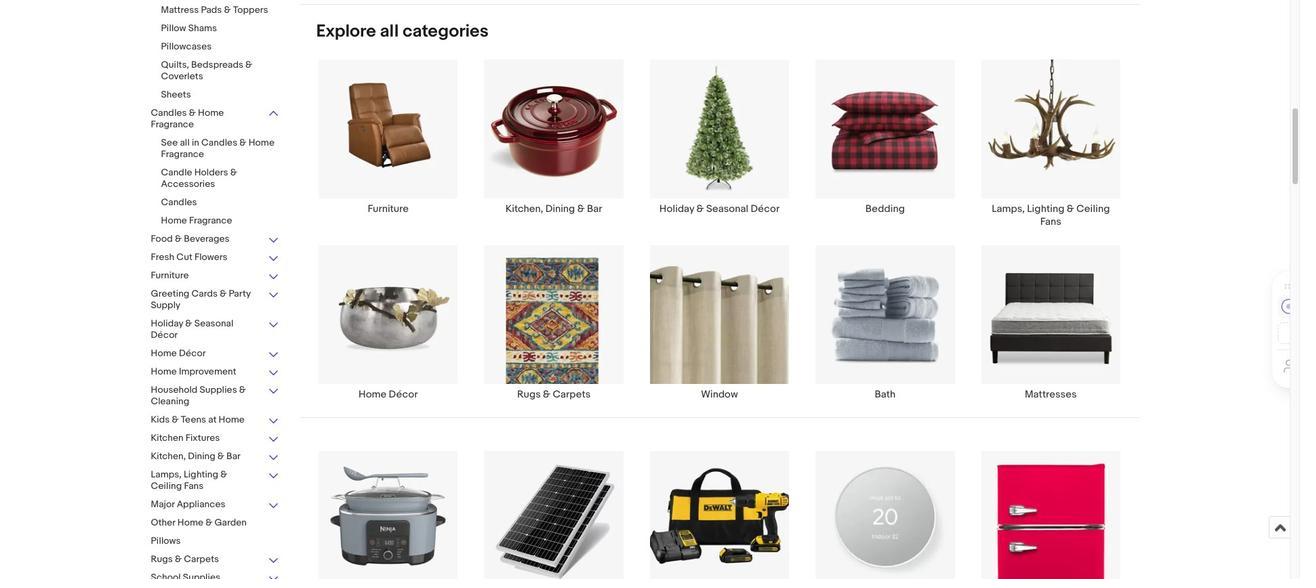 Task type: describe. For each thing, give the bounding box(es) containing it.
categories
[[403, 21, 489, 42]]

pads
[[201, 4, 222, 16]]

toppers
[[233, 4, 268, 16]]

furniture button
[[151, 270, 280, 283]]

fixtures
[[186, 433, 220, 444]]

holiday & seasonal décor
[[660, 203, 780, 216]]

teens
[[181, 414, 206, 426]]

pillows link
[[151, 536, 280, 549]]

ceiling inside mattress pads & toppers pillow shams pillowcases quilts, bedspreads & coverlets sheets candles & home fragrance see all in candles & home fragrance candle holders & accessories candles home fragrance food & beverages fresh cut flowers furniture greeting cards & party supply holiday & seasonal décor home décor home improvement household supplies & cleaning kids & teens at home kitchen fixtures kitchen, dining & bar lamps, lighting & ceiling fans major appliances other home & garden pillows rugs & carpets
[[151, 481, 182, 492]]

explore all categories
[[316, 21, 489, 42]]

kitchen
[[151, 433, 184, 444]]

fans inside lamps, lighting & ceiling fans
[[1041, 216, 1062, 228]]

major
[[151, 499, 175, 511]]

sheets
[[161, 89, 191, 100]]

other home & garden link
[[151, 517, 280, 530]]

furniture inside mattress pads & toppers pillow shams pillowcases quilts, bedspreads & coverlets sheets candles & home fragrance see all in candles & home fragrance candle holders & accessories candles home fragrance food & beverages fresh cut flowers furniture greeting cards & party supply holiday & seasonal décor home décor home improvement household supplies & cleaning kids & teens at home kitchen fixtures kitchen, dining & bar lamps, lighting & ceiling fans major appliances other home & garden pillows rugs & carpets
[[151, 270, 189, 281]]

see
[[161, 137, 178, 149]]

1 horizontal spatial holiday
[[660, 203, 695, 216]]

candle
[[161, 167, 192, 178]]

1 horizontal spatial rugs
[[517, 389, 541, 402]]

bedspreads
[[191, 59, 243, 71]]

household supplies & cleaning button
[[151, 385, 280, 409]]

1 vertical spatial fragrance
[[161, 149, 204, 160]]

quilts, bedspreads & coverlets link
[[161, 59, 280, 83]]

kitchen fixtures button
[[151, 433, 280, 446]]

major appliances button
[[151, 499, 280, 512]]

dining inside mattress pads & toppers pillow shams pillowcases quilts, bedspreads & coverlets sheets candles & home fragrance see all in candles & home fragrance candle holders & accessories candles home fragrance food & beverages fresh cut flowers furniture greeting cards & party supply holiday & seasonal décor home décor home improvement household supplies & cleaning kids & teens at home kitchen fixtures kitchen, dining & bar lamps, lighting & ceiling fans major appliances other home & garden pillows rugs & carpets
[[188, 451, 215, 463]]

rugs & carpets
[[517, 389, 591, 402]]

1 horizontal spatial furniture
[[368, 203, 409, 216]]

cards
[[192, 288, 218, 300]]

window link
[[637, 245, 803, 402]]

1 vertical spatial candles
[[201, 137, 238, 149]]

greeting
[[151, 288, 189, 300]]

1 horizontal spatial all
[[380, 21, 399, 42]]

lighting inside lamps, lighting & ceiling fans
[[1028, 203, 1065, 216]]

bar inside kitchen, dining & bar link
[[587, 203, 603, 216]]

bath
[[875, 389, 896, 402]]

coverlets
[[161, 71, 203, 82]]

holiday & seasonal décor button
[[151, 318, 280, 342]]

food
[[151, 233, 173, 245]]

kids & teens at home button
[[151, 414, 280, 427]]

party
[[229, 288, 251, 300]]

holders
[[194, 167, 228, 178]]

holiday & seasonal décor link
[[637, 59, 803, 228]]

pillowcases link
[[161, 41, 280, 54]]

kitchen, dining & bar
[[506, 203, 603, 216]]

window
[[701, 389, 738, 402]]

mattress pads & toppers link
[[161, 4, 280, 17]]

home improvement button
[[151, 366, 280, 379]]

supply
[[151, 300, 181, 311]]

lighting inside mattress pads & toppers pillow shams pillowcases quilts, bedspreads & coverlets sheets candles & home fragrance see all in candles & home fragrance candle holders & accessories candles home fragrance food & beverages fresh cut flowers furniture greeting cards & party supply holiday & seasonal décor home décor home improvement household supplies & cleaning kids & teens at home kitchen fixtures kitchen, dining & bar lamps, lighting & ceiling fans major appliances other home & garden pillows rugs & carpets
[[184, 469, 218, 481]]

pillow
[[161, 22, 186, 34]]

pillow shams link
[[161, 22, 280, 35]]

cut
[[177, 252, 193, 263]]

explore
[[316, 21, 376, 42]]

furniture link
[[306, 59, 471, 228]]

fans inside mattress pads & toppers pillow shams pillowcases quilts, bedspreads & coverlets sheets candles & home fragrance see all in candles & home fragrance candle holders & accessories candles home fragrance food & beverages fresh cut flowers furniture greeting cards & party supply holiday & seasonal décor home décor home improvement household supplies & cleaning kids & teens at home kitchen fixtures kitchen, dining & bar lamps, lighting & ceiling fans major appliances other home & garden pillows rugs & carpets
[[184, 481, 204, 492]]

sheets link
[[161, 89, 280, 102]]

appliances
[[177, 499, 226, 511]]

fresh cut flowers button
[[151, 252, 280, 265]]

cleaning
[[151, 396, 189, 408]]



Task type: locate. For each thing, give the bounding box(es) containing it.
0 vertical spatial candles
[[151, 107, 187, 119]]

candle holders & accessories link
[[161, 167, 280, 191]]

2 vertical spatial candles
[[161, 197, 197, 208]]

0 horizontal spatial seasonal
[[194, 318, 234, 330]]

candles link
[[161, 197, 280, 210]]

kitchen, dining & bar link
[[471, 59, 637, 228]]

0 vertical spatial kitchen,
[[506, 203, 544, 216]]

rugs & carpets link
[[471, 245, 637, 402]]

0 horizontal spatial ceiling
[[151, 481, 182, 492]]

0 horizontal spatial holiday
[[151, 318, 183, 330]]

2 vertical spatial fragrance
[[189, 215, 232, 227]]

home inside home décor link
[[359, 389, 387, 402]]

fragrance up beverages
[[189, 215, 232, 227]]

carpets
[[553, 389, 591, 402], [184, 554, 219, 566]]

0 vertical spatial lighting
[[1028, 203, 1065, 216]]

flowers
[[195, 252, 228, 263]]

kitchen,
[[506, 203, 544, 216], [151, 451, 186, 463]]

seasonal
[[707, 203, 749, 216], [194, 318, 234, 330]]

lamps,
[[992, 203, 1025, 216], [151, 469, 182, 481]]

bedding
[[866, 203, 905, 216]]

1 vertical spatial furniture
[[151, 270, 189, 281]]

0 vertical spatial fans
[[1041, 216, 1062, 228]]

lamps, lighting & ceiling fans button
[[151, 469, 280, 494]]

fragrance up see
[[151, 119, 194, 130]]

0 vertical spatial fragrance
[[151, 119, 194, 130]]

home décor link
[[306, 245, 471, 402]]

kitchen, dining & bar button
[[151, 451, 280, 464]]

candles down sheets
[[151, 107, 187, 119]]

0 horizontal spatial bar
[[227, 451, 241, 463]]

in
[[192, 137, 199, 149]]

0 vertical spatial holiday
[[660, 203, 695, 216]]

pillowcases
[[161, 41, 212, 52]]

1 vertical spatial ceiling
[[151, 481, 182, 492]]

& inside lamps, lighting & ceiling fans
[[1067, 203, 1075, 216]]

dining
[[546, 203, 575, 216], [188, 451, 215, 463]]

0 vertical spatial bar
[[587, 203, 603, 216]]

accessories
[[161, 178, 215, 190]]

furniture
[[368, 203, 409, 216], [151, 270, 189, 281]]

greeting cards & party supply button
[[151, 288, 280, 313]]

0 vertical spatial seasonal
[[707, 203, 749, 216]]

candles down accessories
[[161, 197, 197, 208]]

ceiling inside lamps, lighting & ceiling fans
[[1077, 203, 1110, 216]]

all inside mattress pads & toppers pillow shams pillowcases quilts, bedspreads & coverlets sheets candles & home fragrance see all in candles & home fragrance candle holders & accessories candles home fragrance food & beverages fresh cut flowers furniture greeting cards & party supply holiday & seasonal décor home décor home improvement household supplies & cleaning kids & teens at home kitchen fixtures kitchen, dining & bar lamps, lighting & ceiling fans major appliances other home & garden pillows rugs & carpets
[[180, 137, 190, 149]]

bar
[[587, 203, 603, 216], [227, 451, 241, 463]]

mattresses
[[1025, 389, 1077, 402]]

carpets inside mattress pads & toppers pillow shams pillowcases quilts, bedspreads & coverlets sheets candles & home fragrance see all in candles & home fragrance candle holders & accessories candles home fragrance food & beverages fresh cut flowers furniture greeting cards & party supply holiday & seasonal décor home décor home improvement household supplies & cleaning kids & teens at home kitchen fixtures kitchen, dining & bar lamps, lighting & ceiling fans major appliances other home & garden pillows rugs & carpets
[[184, 554, 219, 566]]

1 horizontal spatial seasonal
[[707, 203, 749, 216]]

quilts,
[[161, 59, 189, 71]]

1 vertical spatial carpets
[[184, 554, 219, 566]]

pillows
[[151, 536, 181, 547]]

food & beverages button
[[151, 233, 280, 246]]

1 vertical spatial all
[[180, 137, 190, 149]]

1 vertical spatial holiday
[[151, 318, 183, 330]]

mattresses link
[[969, 245, 1134, 402]]

beverages
[[184, 233, 230, 245]]

0 horizontal spatial rugs
[[151, 554, 173, 566]]

home fragrance link
[[161, 215, 280, 228]]

seasonal inside mattress pads & toppers pillow shams pillowcases quilts, bedspreads & coverlets sheets candles & home fragrance see all in candles & home fragrance candle holders & accessories candles home fragrance food & beverages fresh cut flowers furniture greeting cards & party supply holiday & seasonal décor home décor home improvement household supplies & cleaning kids & teens at home kitchen fixtures kitchen, dining & bar lamps, lighting & ceiling fans major appliances other home & garden pillows rugs & carpets
[[194, 318, 234, 330]]

garden
[[215, 517, 247, 529]]

1 horizontal spatial fans
[[1041, 216, 1062, 228]]

fans
[[1041, 216, 1062, 228], [184, 481, 204, 492]]

mattress
[[161, 4, 199, 16]]

bath link
[[803, 245, 969, 402]]

0 vertical spatial rugs
[[517, 389, 541, 402]]

0 horizontal spatial lighting
[[184, 469, 218, 481]]

improvement
[[179, 366, 236, 378]]

0 horizontal spatial fans
[[184, 481, 204, 492]]

bedding link
[[803, 59, 969, 228]]

1 horizontal spatial lamps,
[[992, 203, 1025, 216]]

0 horizontal spatial dining
[[188, 451, 215, 463]]

décor
[[751, 203, 780, 216], [151, 330, 178, 341], [179, 348, 206, 359], [389, 389, 418, 402]]

home
[[198, 107, 224, 119], [249, 137, 275, 149], [161, 215, 187, 227], [151, 348, 177, 359], [151, 366, 177, 378], [359, 389, 387, 402], [219, 414, 245, 426], [178, 517, 203, 529]]

1 horizontal spatial bar
[[587, 203, 603, 216]]

holiday
[[660, 203, 695, 216], [151, 318, 183, 330]]

0 horizontal spatial kitchen,
[[151, 451, 186, 463]]

lamps, inside lamps, lighting & ceiling fans
[[992, 203, 1025, 216]]

1 vertical spatial seasonal
[[194, 318, 234, 330]]

lamps, lighting & ceiling fans link
[[969, 59, 1134, 228]]

0 vertical spatial carpets
[[553, 389, 591, 402]]

candles down candles & home fragrance "dropdown button"
[[201, 137, 238, 149]]

kids
[[151, 414, 170, 426]]

1 horizontal spatial lighting
[[1028, 203, 1065, 216]]

all
[[380, 21, 399, 42], [180, 137, 190, 149]]

fragrance
[[151, 119, 194, 130], [161, 149, 204, 160], [189, 215, 232, 227]]

1 horizontal spatial carpets
[[553, 389, 591, 402]]

home décor button
[[151, 348, 280, 361]]

holiday inside mattress pads & toppers pillow shams pillowcases quilts, bedspreads & coverlets sheets candles & home fragrance see all in candles & home fragrance candle holders & accessories candles home fragrance food & beverages fresh cut flowers furniture greeting cards & party supply holiday & seasonal décor home décor home improvement household supplies & cleaning kids & teens at home kitchen fixtures kitchen, dining & bar lamps, lighting & ceiling fans major appliances other home & garden pillows rugs & carpets
[[151, 318, 183, 330]]

1 horizontal spatial kitchen,
[[506, 203, 544, 216]]

candles
[[151, 107, 187, 119], [201, 137, 238, 149], [161, 197, 197, 208]]

rugs inside mattress pads & toppers pillow shams pillowcases quilts, bedspreads & coverlets sheets candles & home fragrance see all in candles & home fragrance candle holders & accessories candles home fragrance food & beverages fresh cut flowers furniture greeting cards & party supply holiday & seasonal décor home décor home improvement household supplies & cleaning kids & teens at home kitchen fixtures kitchen, dining & bar lamps, lighting & ceiling fans major appliances other home & garden pillows rugs & carpets
[[151, 554, 173, 566]]

rugs & carpets button
[[151, 554, 280, 567]]

1 vertical spatial dining
[[188, 451, 215, 463]]

0 horizontal spatial furniture
[[151, 270, 189, 281]]

lighting
[[1028, 203, 1065, 216], [184, 469, 218, 481]]

home décor
[[359, 389, 418, 402]]

&
[[224, 4, 231, 16], [246, 59, 252, 71], [189, 107, 196, 119], [240, 137, 247, 149], [230, 167, 237, 178], [578, 203, 585, 216], [697, 203, 704, 216], [1067, 203, 1075, 216], [175, 233, 182, 245], [220, 288, 227, 300], [185, 318, 192, 330], [239, 385, 246, 396], [543, 389, 551, 402], [172, 414, 179, 426], [218, 451, 224, 463], [221, 469, 227, 481], [206, 517, 212, 529], [175, 554, 182, 566]]

household
[[151, 385, 198, 396]]

1 vertical spatial fans
[[184, 481, 204, 492]]

1 vertical spatial kitchen,
[[151, 451, 186, 463]]

0 horizontal spatial carpets
[[184, 554, 219, 566]]

lamps, lighting & ceiling fans
[[992, 203, 1110, 228]]

1 vertical spatial rugs
[[151, 554, 173, 566]]

0 vertical spatial furniture
[[368, 203, 409, 216]]

mattress pads & toppers pillow shams pillowcases quilts, bedspreads & coverlets sheets candles & home fragrance see all in candles & home fragrance candle holders & accessories candles home fragrance food & beverages fresh cut flowers furniture greeting cards & party supply holiday & seasonal décor home décor home improvement household supplies & cleaning kids & teens at home kitchen fixtures kitchen, dining & bar lamps, lighting & ceiling fans major appliances other home & garden pillows rugs & carpets
[[151, 4, 275, 566]]

other
[[151, 517, 175, 529]]

ceiling
[[1077, 203, 1110, 216], [151, 481, 182, 492]]

candles & home fragrance button
[[151, 107, 280, 132]]

1 vertical spatial lamps,
[[151, 469, 182, 481]]

0 vertical spatial all
[[380, 21, 399, 42]]

1 horizontal spatial dining
[[546, 203, 575, 216]]

1 vertical spatial bar
[[227, 451, 241, 463]]

0 vertical spatial lamps,
[[992, 203, 1025, 216]]

0 horizontal spatial lamps,
[[151, 469, 182, 481]]

kitchen, inside mattress pads & toppers pillow shams pillowcases quilts, bedspreads & coverlets sheets candles & home fragrance see all in candles & home fragrance candle holders & accessories candles home fragrance food & beverages fresh cut flowers furniture greeting cards & party supply holiday & seasonal décor home décor home improvement household supplies & cleaning kids & teens at home kitchen fixtures kitchen, dining & bar lamps, lighting & ceiling fans major appliances other home & garden pillows rugs & carpets
[[151, 451, 186, 463]]

rugs
[[517, 389, 541, 402], [151, 554, 173, 566]]

0 vertical spatial ceiling
[[1077, 203, 1110, 216]]

lamps, inside mattress pads & toppers pillow shams pillowcases quilts, bedspreads & coverlets sheets candles & home fragrance see all in candles & home fragrance candle holders & accessories candles home fragrance food & beverages fresh cut flowers furniture greeting cards & party supply holiday & seasonal décor home décor home improvement household supplies & cleaning kids & teens at home kitchen fixtures kitchen, dining & bar lamps, lighting & ceiling fans major appliances other home & garden pillows rugs & carpets
[[151, 469, 182, 481]]

fragrance up candle
[[161, 149, 204, 160]]

at
[[208, 414, 217, 426]]

shams
[[188, 22, 217, 34]]

all right explore
[[380, 21, 399, 42]]

0 horizontal spatial all
[[180, 137, 190, 149]]

0 vertical spatial dining
[[546, 203, 575, 216]]

all left in
[[180, 137, 190, 149]]

fresh
[[151, 252, 174, 263]]

bar inside mattress pads & toppers pillow shams pillowcases quilts, bedspreads & coverlets sheets candles & home fragrance see all in candles & home fragrance candle holders & accessories candles home fragrance food & beverages fresh cut flowers furniture greeting cards & party supply holiday & seasonal décor home décor home improvement household supplies & cleaning kids & teens at home kitchen fixtures kitchen, dining & bar lamps, lighting & ceiling fans major appliances other home & garden pillows rugs & carpets
[[227, 451, 241, 463]]

see all in candles & home fragrance link
[[161, 137, 280, 161]]

supplies
[[200, 385, 237, 396]]

1 vertical spatial lighting
[[184, 469, 218, 481]]

1 horizontal spatial ceiling
[[1077, 203, 1110, 216]]



Task type: vqa. For each thing, say whether or not it's contained in the screenshot.
the Mattress
yes



